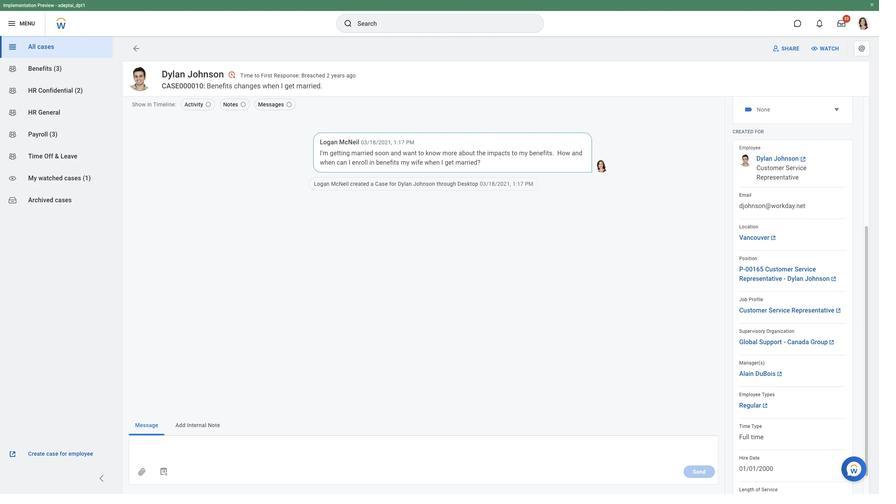Task type: locate. For each thing, give the bounding box(es) containing it.
ext link image inside regular "link"
[[762, 403, 769, 410]]

1 vertical spatial get
[[445, 159, 454, 167]]

message tab panel
[[129, 437, 719, 486]]

1 horizontal spatial in
[[370, 159, 375, 167]]

0 horizontal spatial to
[[255, 73, 260, 79]]

33
[[845, 16, 850, 21]]

representative inside p-00165 customer service representative - dylan johnson
[[740, 276, 783, 283]]

position
[[740, 256, 758, 262]]

0 vertical spatial customer service representative
[[757, 165, 807, 181]]

1 vertical spatial 1:17
[[513, 181, 524, 187]]

johnson inside p-00165 customer service representative - dylan johnson
[[806, 276, 831, 283]]

service down vancouver link
[[795, 266, 817, 274]]

contact card matrix manager image for benefits (3)
[[8, 64, 17, 74]]

2 vertical spatial time
[[740, 424, 751, 430]]

my
[[520, 150, 528, 157], [401, 159, 410, 167]]

0 horizontal spatial my
[[401, 159, 410, 167]]

1 vertical spatial hr
[[28, 109, 37, 116]]

representative up 'group'
[[792, 307, 835, 315]]

to right impacts
[[512, 150, 518, 157]]

get down more
[[445, 159, 454, 167]]

1:17 inside logan mcneil 03/18/2021, 1:17 pm i'm getting married soon and want to know more about the impacts to my benefits.  how and when can i enroll in benefits my wife when i get married?
[[394, 140, 405, 146]]

(3) right payroll
[[50, 131, 58, 138]]

djohnson@workday.net
[[740, 203, 806, 210]]

benefits
[[377, 159, 400, 167]]

0 horizontal spatial time
[[28, 153, 43, 160]]

in right enroll
[[370, 159, 375, 167]]

customer inside customer service representative
[[757, 165, 785, 172]]

None text field
[[133, 441, 718, 460]]

benefits.
[[530, 150, 555, 157]]

cases right all
[[37, 43, 54, 51]]

3 radio mobile image from the left
[[286, 102, 293, 108]]

get down response:
[[285, 82, 295, 90]]

a
[[371, 181, 374, 187]]

2 horizontal spatial time
[[740, 424, 751, 430]]

1 vertical spatial employee
[[740, 393, 761, 398]]

pm down "benefits."
[[525, 181, 534, 187]]

hire date
[[740, 456, 760, 462]]

0 horizontal spatial in
[[147, 102, 152, 108]]

add internal note button
[[169, 416, 227, 436]]

soon
[[375, 150, 389, 157]]

customer right "00165"
[[766, 266, 794, 274]]

1 vertical spatial -
[[784, 276, 787, 283]]

know
[[426, 150, 441, 157]]

grid view image
[[8, 42, 17, 52]]

hr confidential (2) link
[[0, 80, 113, 102]]

and right how
[[572, 150, 583, 157]]

employee down created for
[[740, 145, 761, 151]]

employee up regular
[[740, 393, 761, 398]]

0 horizontal spatial pm
[[406, 140, 415, 146]]

1 vertical spatial logan
[[314, 181, 330, 187]]

dylan johnson
[[162, 69, 224, 80], [757, 155, 800, 163]]

time inside case header element
[[241, 73, 253, 79]]

mcneil inside logan mcneil 03/18/2021, 1:17 pm i'm getting married soon and want to know more about the impacts to my benefits.  how and when can i enroll in benefits my wife when i get married?
[[340, 139, 360, 146]]

for
[[756, 129, 765, 135], [390, 181, 397, 187], [60, 451, 67, 458]]

when down i'm
[[320, 159, 335, 167]]

in
[[147, 102, 152, 108], [370, 159, 375, 167]]

caret down image
[[833, 105, 842, 114]]

service up organization
[[769, 307, 791, 315]]

contact card matrix manager image for hr general
[[8, 108, 17, 118]]

service inside p-00165 customer service representative - dylan johnson
[[795, 266, 817, 274]]

payroll (3) link
[[0, 124, 113, 146]]

1 horizontal spatial my
[[520, 150, 528, 157]]

0 horizontal spatial for
[[60, 451, 67, 458]]

visible image inside watch button
[[811, 45, 819, 53]]

contact card matrix manager image inside hr confidential (2) link
[[8, 86, 17, 96]]

1 horizontal spatial time
[[241, 73, 253, 79]]

customer service representative
[[757, 165, 807, 181], [740, 307, 835, 315]]

33 button
[[834, 15, 851, 32]]

through
[[437, 181, 457, 187]]

when down first
[[263, 82, 279, 90]]

ext link image inside p-00165 customer service representative - dylan johnson link
[[831, 276, 838, 283]]

clipboard search image
[[159, 468, 169, 477]]

1:17
[[394, 140, 405, 146], [513, 181, 524, 187]]

cases down 'my watched cases (1)'
[[55, 197, 72, 204]]

p-00165 customer service representative - dylan johnson
[[740, 266, 831, 283]]

radio mobile image right activity
[[205, 102, 212, 108]]

2 employee from the top
[[740, 393, 761, 398]]

2 and from the left
[[572, 150, 583, 157]]

and
[[391, 150, 402, 157], [572, 150, 583, 157]]

my down want
[[401, 159, 410, 167]]

2 horizontal spatial radio mobile image
[[286, 102, 293, 108]]

2 contact card matrix manager image from the top
[[8, 86, 17, 96]]

radio mobile image
[[205, 102, 212, 108], [240, 102, 247, 108], [286, 102, 293, 108]]

service right of
[[762, 488, 778, 493]]

p-
[[740, 266, 746, 274]]

1 vertical spatial time
[[28, 153, 43, 160]]

time up changes at left
[[241, 73, 253, 79]]

- inside menu banner
[[55, 3, 57, 8]]

supervisory organization
[[740, 329, 795, 335]]

0 vertical spatial in
[[147, 102, 152, 108]]

ext link image
[[800, 156, 808, 163], [829, 339, 836, 346], [777, 371, 784, 378], [762, 403, 769, 410]]

visible image left watch in the right top of the page
[[811, 45, 819, 53]]

arrow left image
[[132, 44, 141, 53]]

contact card matrix manager image inside payroll (3) link
[[8, 130, 17, 140]]

ext link image for p-00165 customer service representative - dylan johnson
[[831, 276, 838, 283]]

breached
[[302, 73, 325, 79]]

dylan johnson inside case header element
[[162, 69, 224, 80]]

- up customer service representative link
[[784, 276, 787, 283]]

logan inside logan mcneil 03/18/2021, 1:17 pm i'm getting married soon and want to know more about the impacts to my benefits.  how and when can i enroll in benefits my wife when i get married?
[[320, 139, 338, 146]]

visible image inside "my watched cases (1)" link
[[8, 174, 17, 183]]

all
[[28, 43, 36, 51]]

dylan johnson inside dylan johnson link
[[757, 155, 800, 163]]

time off & leave link
[[0, 146, 113, 168]]

implementation preview -   adeptai_dpt1
[[3, 3, 85, 8]]

contact card matrix manager image
[[8, 64, 17, 74], [8, 86, 17, 96], [8, 108, 17, 118], [8, 130, 17, 140]]

job profile
[[740, 297, 764, 303]]

hr confidential (2)
[[28, 87, 83, 94]]

radio mobile image inside messages button
[[286, 102, 293, 108]]

ext link image inside global support - canada group link
[[829, 339, 836, 346]]

0 vertical spatial employee
[[740, 145, 761, 151]]

notifications large image
[[816, 20, 824, 27]]

ext link image inside alain dubois link
[[777, 371, 784, 378]]

when down the know
[[425, 159, 440, 167]]

dylan up customer service representative link
[[788, 276, 804, 283]]

mcneil up getting
[[340, 139, 360, 146]]

contact card matrix manager image inside benefits (3) link
[[8, 64, 17, 74]]

1 vertical spatial mcneil
[[331, 181, 349, 187]]

0 vertical spatial cases
[[37, 43, 54, 51]]

0 vertical spatial benefits
[[28, 65, 52, 73]]

ext link image
[[771, 235, 778, 242], [831, 276, 838, 283], [836, 308, 843, 315], [8, 450, 17, 460]]

length of service
[[740, 488, 778, 493]]

list containing activity
[[176, 99, 296, 112]]

0 vertical spatial for
[[756, 129, 765, 135]]

0 horizontal spatial i
[[281, 82, 283, 90]]

none button
[[740, 100, 847, 119]]

radio mobile image right the notes at the left
[[240, 102, 247, 108]]

notes
[[223, 102, 238, 108]]

radio mobile image right messages
[[286, 102, 293, 108]]

0 vertical spatial hr
[[28, 87, 37, 94]]

- for canada
[[784, 339, 786, 346]]

for inside 'element'
[[756, 129, 765, 135]]

johnson inside main content
[[414, 181, 436, 187]]

2 vertical spatial customer
[[740, 307, 768, 315]]

dylan up case000010
[[162, 69, 185, 80]]

time for time type
[[740, 424, 751, 430]]

more
[[443, 150, 458, 157]]

cases left (1) on the top left
[[64, 175, 81, 182]]

ext link image for alain dubois
[[777, 371, 784, 378]]

Activity button
[[181, 99, 215, 111]]

0 vertical spatial dylan johnson
[[162, 69, 224, 80]]

hr left general
[[28, 109, 37, 116]]

- inside p-00165 customer service representative - dylan johnson
[[784, 276, 787, 283]]

alain dubois
[[740, 371, 776, 378]]

profile logan mcneil image
[[858, 17, 870, 31]]

0 horizontal spatial visible image
[[8, 174, 17, 183]]

time up the full at the right bottom
[[740, 424, 751, 430]]

location
[[740, 225, 759, 230]]

married.
[[297, 82, 323, 90]]

customer
[[757, 165, 785, 172], [766, 266, 794, 274], [740, 307, 768, 315]]

ext link image inside vancouver link
[[771, 235, 778, 242]]

2 vertical spatial cases
[[55, 197, 72, 204]]

0 horizontal spatial and
[[391, 150, 402, 157]]

want
[[403, 150, 417, 157]]

hr for hr general
[[28, 109, 37, 116]]

about
[[459, 150, 475, 157]]

canada
[[788, 339, 810, 346]]

0 horizontal spatial get
[[285, 82, 295, 90]]

1 horizontal spatial dylan johnson
[[757, 155, 800, 163]]

0 horizontal spatial 1:17
[[394, 140, 405, 146]]

visible image
[[811, 45, 819, 53], [8, 174, 17, 183]]

0 horizontal spatial 03/18/2021,
[[361, 140, 393, 146]]

none text field inside message tab panel
[[133, 441, 718, 460]]

married
[[352, 150, 374, 157]]

visible image for my watched cases (1)
[[8, 174, 17, 183]]

1 vertical spatial pm
[[525, 181, 534, 187]]

to left first
[[255, 73, 260, 79]]

at tag mention image
[[858, 44, 867, 53]]

3 contact card matrix manager image from the top
[[8, 108, 17, 118]]

1 vertical spatial 03/18/2021,
[[480, 181, 512, 187]]

0 horizontal spatial benefits
[[28, 65, 52, 73]]

hr left "confidential"
[[28, 87, 37, 94]]

main content
[[123, 97, 725, 495]]

watch button
[[808, 42, 845, 55]]

0 vertical spatial visible image
[[811, 45, 819, 53]]

customer service representative down dylan johnson link on the right top of page
[[757, 165, 807, 181]]

0 horizontal spatial dylan johnson
[[162, 69, 224, 80]]

0 vertical spatial -
[[55, 3, 57, 8]]

representative up djohnson@workday.net
[[757, 174, 800, 181]]

1 horizontal spatial radio mobile image
[[240, 102, 247, 108]]

group
[[811, 339, 829, 346]]

2 horizontal spatial when
[[425, 159, 440, 167]]

list
[[0, 36, 113, 212], [176, 99, 296, 112], [240, 117, 608, 211], [740, 145, 847, 495]]

confidential
[[38, 87, 73, 94]]

benefits down all cases
[[28, 65, 52, 73]]

1 radio mobile image from the left
[[205, 102, 212, 108]]

2 hr from the top
[[28, 109, 37, 116]]

2
[[327, 73, 330, 79]]

dylan right case
[[398, 181, 412, 187]]

johnson inside case header element
[[188, 69, 224, 80]]

0 vertical spatial my
[[520, 150, 528, 157]]

1 employee from the top
[[740, 145, 761, 151]]

get inside logan mcneil 03/18/2021, 1:17 pm i'm getting married soon and want to know more about the impacts to my benefits.  how and when can i enroll in benefits my wife when i get married?
[[445, 159, 454, 167]]

ext link image for regular
[[762, 403, 769, 410]]

radio mobile image for messages
[[286, 102, 293, 108]]

and up benefits
[[391, 150, 402, 157]]

0 vertical spatial get
[[285, 82, 295, 90]]

1 horizontal spatial pm
[[525, 181, 534, 187]]

03/18/2021, up soon
[[361, 140, 393, 146]]

1 horizontal spatial benefits
[[207, 82, 233, 90]]

radio mobile image inside activity button
[[205, 102, 212, 108]]

to
[[255, 73, 260, 79], [419, 150, 424, 157], [512, 150, 518, 157]]

1 vertical spatial customer
[[766, 266, 794, 274]]

i
[[281, 82, 283, 90], [349, 159, 351, 167], [442, 159, 444, 167]]

1 horizontal spatial for
[[390, 181, 397, 187]]

job
[[740, 297, 748, 303]]

my left "benefits."
[[520, 150, 528, 157]]

watch
[[821, 45, 840, 52]]

benefits right :
[[207, 82, 233, 90]]

upload clip image
[[137, 468, 147, 477]]

0 vertical spatial customer
[[757, 165, 785, 172]]

1 horizontal spatial visible image
[[811, 45, 819, 53]]

0 horizontal spatial when
[[263, 82, 279, 90]]

case000010
[[162, 82, 203, 90]]

0 vertical spatial pm
[[406, 140, 415, 146]]

0 vertical spatial 03/18/2021,
[[361, 140, 393, 146]]

logan down i'm
[[314, 181, 330, 187]]

global
[[740, 339, 758, 346]]

0 vertical spatial 1:17
[[394, 140, 405, 146]]

tab list
[[129, 416, 719, 437]]

ext link image inside dylan johnson link
[[800, 156, 808, 163]]

i down response:
[[281, 82, 283, 90]]

customer inside p-00165 customer service representative - dylan johnson
[[766, 266, 794, 274]]

add internal note
[[176, 423, 220, 429]]

i down more
[[442, 159, 444, 167]]

cases
[[37, 43, 54, 51], [64, 175, 81, 182], [55, 197, 72, 204]]

time for time off & leave
[[28, 153, 43, 160]]

in right show
[[147, 102, 152, 108]]

create case for employee
[[28, 451, 93, 458]]

to up wife
[[419, 150, 424, 157]]

visible image left my
[[8, 174, 17, 183]]

inbox image
[[8, 196, 17, 205]]

0 horizontal spatial radio mobile image
[[205, 102, 212, 108]]

desktop
[[458, 181, 479, 187]]

hr for hr confidential (2)
[[28, 87, 37, 94]]

to inside case header element
[[255, 73, 260, 79]]

1 vertical spatial benefits
[[207, 82, 233, 90]]

1 vertical spatial in
[[370, 159, 375, 167]]

0 vertical spatial mcneil
[[340, 139, 360, 146]]

vancouver link
[[740, 234, 847, 243]]

0 vertical spatial representative
[[757, 174, 800, 181]]

time left off
[[28, 153, 43, 160]]

hr
[[28, 87, 37, 94], [28, 109, 37, 116]]

date
[[750, 456, 760, 462]]

1 vertical spatial dylan johnson
[[757, 155, 800, 163]]

2 vertical spatial -
[[784, 339, 786, 346]]

03/18/2021, right desktop
[[480, 181, 512, 187]]

time
[[241, 73, 253, 79], [28, 153, 43, 160], [740, 424, 751, 430]]

03/18/2021, inside logan mcneil 03/18/2021, 1:17 pm i'm getting married soon and want to know more about the impacts to my benefits.  how and when can i enroll in benefits my wife when i get married?
[[361, 140, 393, 146]]

1 horizontal spatial get
[[445, 159, 454, 167]]

time for time to first response: breached 2 years ago
[[241, 73, 253, 79]]

ext link image inside customer service representative link
[[836, 308, 843, 315]]

close environment banner image
[[870, 2, 875, 7]]

2 vertical spatial representative
[[792, 307, 835, 315]]

logan up i'm
[[320, 139, 338, 146]]

list containing dylan johnson
[[740, 145, 847, 495]]

global support - canada group
[[740, 339, 829, 346]]

radio mobile image inside "notes" button
[[240, 102, 247, 108]]

justify image
[[7, 19, 16, 28]]

contact card matrix manager image for payroll (3)
[[8, 130, 17, 140]]

2 radio mobile image from the left
[[240, 102, 247, 108]]

customer inside customer service representative link
[[740, 307, 768, 315]]

customer down dylan johnson link on the right top of page
[[757, 165, 785, 172]]

1 horizontal spatial 03/18/2021,
[[480, 181, 512, 187]]

0 vertical spatial (3)
[[54, 65, 62, 73]]

(3) down all cases link
[[54, 65, 62, 73]]

contact card matrix manager image inside hr general link
[[8, 108, 17, 118]]

time inside "created for" 'element'
[[740, 424, 751, 430]]

benefits (3)
[[28, 65, 62, 73]]

1 and from the left
[[391, 150, 402, 157]]

2 horizontal spatial i
[[442, 159, 444, 167]]

1 vertical spatial visible image
[[8, 174, 17, 183]]

customer service representative up organization
[[740, 307, 835, 315]]

1 vertical spatial customer service representative
[[740, 307, 835, 315]]

4 contact card matrix manager image from the top
[[8, 130, 17, 140]]

time to first response: breached 2 years ago
[[241, 73, 356, 79]]

- down organization
[[784, 339, 786, 346]]

1 contact card matrix manager image from the top
[[8, 64, 17, 74]]

radio mobile image for activity
[[205, 102, 212, 108]]

i right can
[[349, 159, 351, 167]]

representative down "00165"
[[740, 276, 783, 283]]

1 hr from the top
[[28, 87, 37, 94]]

leave
[[61, 153, 77, 160]]

1 vertical spatial my
[[401, 159, 410, 167]]

mcneil left created on the top left of the page
[[331, 181, 349, 187]]

2 horizontal spatial for
[[756, 129, 765, 135]]

changes
[[234, 82, 261, 90]]

benefits inside case header element
[[207, 82, 233, 90]]

i inside case header element
[[281, 82, 283, 90]]

1 horizontal spatial and
[[572, 150, 583, 157]]

created for
[[733, 129, 765, 135]]

03/18/2021,
[[361, 140, 393, 146], [480, 181, 512, 187]]

inbox large image
[[838, 20, 846, 27]]

full
[[740, 434, 750, 442]]

0 vertical spatial time
[[241, 73, 253, 79]]

pm
[[406, 140, 415, 146], [525, 181, 534, 187]]

ago
[[347, 73, 356, 79]]

1 vertical spatial (3)
[[50, 131, 58, 138]]

mcneil
[[340, 139, 360, 146], [331, 181, 349, 187]]

clock x image
[[228, 71, 236, 79]]

&
[[55, 153, 59, 160]]

0 vertical spatial logan
[[320, 139, 338, 146]]

- right 'preview' at the left top of page
[[55, 3, 57, 8]]

time type
[[740, 424, 763, 430]]

pm up want
[[406, 140, 415, 146]]

1 vertical spatial representative
[[740, 276, 783, 283]]

customer down job profile at the right bottom of the page
[[740, 307, 768, 315]]

dylan
[[162, 69, 185, 80], [757, 155, 773, 163], [398, 181, 412, 187], [788, 276, 804, 283]]

enroll
[[352, 159, 368, 167]]

johnson
[[188, 69, 224, 80], [775, 155, 800, 163], [414, 181, 436, 187], [806, 276, 831, 283]]

1 horizontal spatial 1:17
[[513, 181, 524, 187]]



Task type: describe. For each thing, give the bounding box(es) containing it.
ext link image for global support - canada group
[[829, 339, 836, 346]]

ext link image for dylan johnson
[[800, 156, 808, 163]]

internal
[[187, 423, 207, 429]]

main content containing logan mcneil
[[123, 97, 725, 495]]

menu banner
[[0, 0, 880, 36]]

case
[[376, 181, 388, 187]]

cases for all cases
[[37, 43, 54, 51]]

impacts
[[488, 150, 511, 157]]

representative inside customer service representative
[[757, 174, 800, 181]]

2 vertical spatial for
[[60, 451, 67, 458]]

full time
[[740, 434, 764, 442]]

dylan inside case header element
[[162, 69, 185, 80]]

i'm
[[320, 150, 329, 157]]

employee types
[[740, 393, 776, 398]]

first
[[261, 73, 273, 79]]

note
[[208, 423, 220, 429]]

Search Workday  search field
[[358, 15, 528, 32]]

none
[[758, 107, 771, 113]]

dylan down created for
[[757, 155, 773, 163]]

share button
[[770, 42, 805, 55]]

getting
[[330, 150, 350, 157]]

menu button
[[0, 11, 45, 36]]

case000010 : benefits changes when i get married.
[[162, 82, 323, 90]]

mcneil for for
[[331, 181, 349, 187]]

organization
[[767, 329, 795, 335]]

1 horizontal spatial i
[[349, 159, 351, 167]]

employee for employee types
[[740, 393, 761, 398]]

profile
[[750, 297, 764, 303]]

00165
[[746, 266, 764, 274]]

list containing all cases
[[0, 36, 113, 212]]

time
[[752, 434, 764, 442]]

the
[[477, 150, 486, 157]]

archived cases
[[28, 197, 72, 204]]

customer service representative link
[[740, 306, 847, 316]]

(3) for benefits (3)
[[54, 65, 62, 73]]

1 horizontal spatial to
[[419, 150, 424, 157]]

regular
[[740, 403, 762, 410]]

dylan johnson link
[[757, 154, 847, 164]]

employee for employee
[[740, 145, 761, 151]]

logan mcneil created a case for dylan johnson through desktop 03/18/2021, 1:17 pm
[[314, 181, 534, 187]]

messages
[[258, 102, 284, 108]]

years
[[332, 73, 345, 79]]

(3) for payroll (3)
[[50, 131, 58, 138]]

can
[[337, 159, 347, 167]]

payroll
[[28, 131, 48, 138]]

service down dylan johnson link on the right top of page
[[787, 165, 807, 172]]

of
[[756, 488, 761, 493]]

list containing logan mcneil
[[240, 117, 608, 211]]

type
[[752, 424, 763, 430]]

case
[[46, 451, 58, 458]]

contact card matrix manager image
[[8, 152, 17, 161]]

employee
[[69, 451, 93, 458]]

user plus image
[[773, 45, 781, 53]]

create
[[28, 451, 45, 458]]

payroll (3)
[[28, 131, 58, 138]]

support
[[760, 339, 783, 346]]

off
[[44, 153, 53, 160]]

archived cases link
[[0, 190, 113, 212]]

hire
[[740, 456, 749, 462]]

(1)
[[83, 175, 91, 182]]

search image
[[344, 19, 353, 28]]

chevron right image
[[97, 475, 107, 484]]

alain dubois link
[[740, 370, 847, 379]]

logan for for
[[314, 181, 330, 187]]

message
[[135, 423, 158, 429]]

my watched cases (1) link
[[0, 168, 113, 190]]

- for adeptai_dpt1
[[55, 3, 57, 8]]

in inside logan mcneil 03/18/2021, 1:17 pm i'm getting married soon and want to know more about the impacts to my benefits.  how and when can i enroll in benefits my wife when i get married?
[[370, 159, 375, 167]]

send
[[694, 470, 706, 476]]

vancouver
[[740, 234, 770, 242]]

contact card matrix manager image for hr confidential (2)
[[8, 86, 17, 96]]

ext link image for vancouver
[[771, 235, 778, 242]]

length
[[740, 488, 755, 493]]

hr general
[[28, 109, 60, 116]]

pm inside logan mcneil 03/18/2021, 1:17 pm i'm getting married soon and want to know more about the impacts to my benefits.  how and when can i enroll in benefits my wife when i get married?
[[406, 140, 415, 146]]

how
[[558, 150, 571, 157]]

logan mcneil 03/18/2021, 1:17 pm i'm getting married soon and want to know more about the impacts to my benefits.  how and when can i enroll in benefits my wife when i get married?
[[320, 139, 585, 167]]

1 vertical spatial for
[[390, 181, 397, 187]]

:
[[203, 82, 205, 90]]

ext link image for customer service representative
[[836, 308, 843, 315]]

logan for i'm
[[320, 139, 338, 146]]

when inside case header element
[[263, 82, 279, 90]]

married?
[[456, 159, 481, 167]]

1 vertical spatial cases
[[64, 175, 81, 182]]

my
[[28, 175, 37, 182]]

ext link image for create case for employee
[[8, 450, 17, 460]]

tag image
[[745, 105, 754, 114]]

types
[[763, 393, 776, 398]]

tab list containing message
[[129, 416, 719, 437]]

implementation
[[3, 3, 36, 8]]

Messages button
[[255, 99, 296, 111]]

preview
[[37, 3, 54, 8]]

all cases link
[[0, 36, 113, 58]]

p-00165 customer service representative - dylan johnson link
[[740, 265, 847, 284]]

show in timeline:
[[132, 102, 176, 108]]

response:
[[274, 73, 300, 79]]

benefits inside list
[[28, 65, 52, 73]]

mcneil for i'm
[[340, 139, 360, 146]]

list inside "created for" 'element'
[[740, 145, 847, 495]]

cases for archived cases
[[55, 197, 72, 204]]

Notes button
[[220, 99, 250, 111]]

create case for employee link
[[8, 450, 105, 460]]

radio mobile image for notes
[[240, 102, 247, 108]]

created
[[733, 129, 754, 135]]

wife
[[411, 159, 423, 167]]

my watched cases (1)
[[28, 175, 91, 182]]

created for element
[[733, 129, 854, 495]]

dylan inside p-00165 customer service representative - dylan johnson
[[788, 276, 804, 283]]

activity
[[185, 102, 203, 108]]

johnson inside dylan johnson link
[[775, 155, 800, 163]]

1 horizontal spatial when
[[320, 159, 335, 167]]

menu
[[20, 20, 35, 27]]

show
[[132, 102, 146, 108]]

message button
[[129, 416, 165, 436]]

all cases
[[28, 43, 54, 51]]

alain
[[740, 371, 755, 378]]

benefits (3) link
[[0, 58, 113, 80]]

get inside case header element
[[285, 82, 295, 90]]

visible image for watch
[[811, 45, 819, 53]]

regular link
[[740, 402, 847, 411]]

2 horizontal spatial to
[[512, 150, 518, 157]]

timeline:
[[153, 102, 176, 108]]

archived
[[28, 197, 53, 204]]

case header element
[[122, 61, 870, 97]]



Task type: vqa. For each thing, say whether or not it's contained in the screenshot.
33
yes



